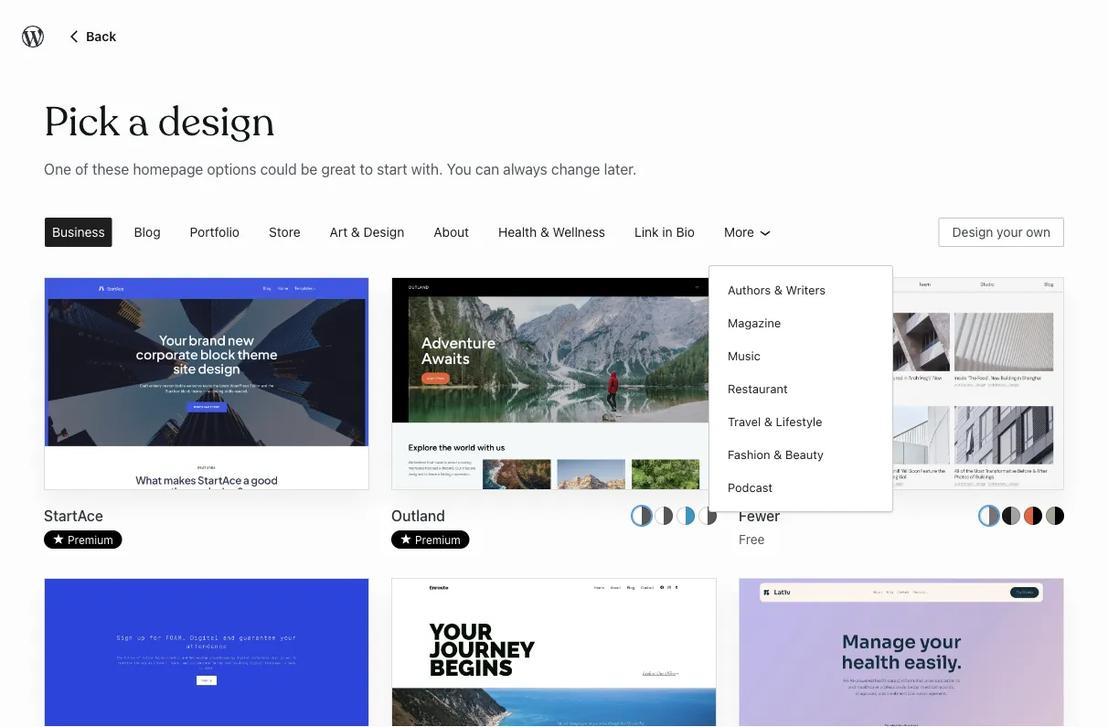 Task type: locate. For each thing, give the bounding box(es) containing it.
enroute image
[[392, 579, 716, 727]]

lifestyle
[[776, 415, 823, 428]]

premium
[[68, 533, 113, 546], [415, 533, 461, 546]]

design
[[364, 224, 405, 239], [953, 224, 994, 239]]

premium button down outland on the bottom
[[391, 531, 470, 549]]

more button
[[710, 210, 791, 254]]

pick a design
[[44, 97, 275, 148]]

great
[[321, 160, 356, 178]]

design your own button
[[939, 218, 1065, 247]]

always
[[503, 160, 548, 178]]

link
[[635, 224, 659, 239]]

about
[[434, 224, 469, 239]]

these
[[92, 160, 129, 178]]

1 horizontal spatial design
[[953, 224, 994, 239]]

fewer image
[[740, 278, 1064, 578]]

art
[[330, 224, 348, 239]]

back
[[86, 29, 116, 44]]

in
[[663, 224, 673, 239]]

beauty
[[786, 447, 824, 461]]

of
[[75, 160, 88, 178]]

could
[[260, 160, 297, 178]]

portfolio button
[[175, 210, 254, 254]]

business
[[52, 224, 105, 239]]

blog
[[134, 224, 161, 239]]

0 horizontal spatial premium button
[[44, 531, 122, 549]]

fewer
[[739, 507, 780, 525]]

store button
[[254, 210, 315, 254]]

authors & writers button
[[717, 273, 885, 306]]

magazine
[[728, 316, 781, 330]]

group
[[717, 273, 885, 504]]

design inside design your own button
[[953, 224, 994, 239]]

1 horizontal spatial premium
[[415, 533, 461, 546]]

a design
[[128, 97, 275, 148]]

1 horizontal spatial premium button
[[391, 531, 470, 549]]

be
[[301, 160, 318, 178]]

& right "art"
[[351, 224, 360, 239]]

premium down outland on the bottom
[[415, 533, 461, 546]]

portfolio
[[190, 224, 240, 239]]

premium button down "startace"
[[44, 531, 122, 549]]

group containing authors & writers
[[717, 273, 885, 504]]

design right "art"
[[364, 224, 405, 239]]

& for art
[[351, 224, 360, 239]]

2 premium from the left
[[415, 533, 461, 546]]

premium down "startace"
[[68, 533, 113, 546]]

travel & lifestyle button
[[717, 405, 885, 438]]

wellness
[[553, 224, 605, 239]]

travel & lifestyle
[[728, 415, 823, 428]]

link in bio
[[635, 224, 695, 239]]

podcast
[[728, 480, 773, 494]]

& right health
[[541, 224, 550, 239]]

startace
[[44, 507, 103, 525]]

bio
[[676, 224, 695, 239]]

options
[[207, 160, 257, 178]]

health & wellness button
[[484, 210, 620, 254]]

1 premium from the left
[[68, 533, 113, 546]]

writers
[[786, 283, 826, 297]]

own
[[1027, 224, 1051, 239]]

2 design from the left
[[953, 224, 994, 239]]

about button
[[419, 210, 484, 254]]

& left beauty
[[774, 447, 782, 461]]

travel
[[728, 415, 761, 428]]

&
[[351, 224, 360, 239], [541, 224, 550, 239], [774, 283, 783, 297], [764, 415, 773, 428], [774, 447, 782, 461]]

design left your
[[953, 224, 994, 239]]

0 horizontal spatial design
[[364, 224, 405, 239]]

1 design from the left
[[364, 224, 405, 239]]

& right 'travel'
[[764, 415, 773, 428]]

premium button
[[44, 531, 122, 549], [391, 531, 470, 549]]

art & design
[[330, 224, 405, 239]]

restaurant button
[[717, 372, 885, 405]]

0 horizontal spatial premium
[[68, 533, 113, 546]]

& left writers
[[774, 283, 783, 297]]

music
[[728, 349, 761, 362]]

fashion & beauty button
[[717, 438, 885, 471]]



Task type: describe. For each thing, give the bounding box(es) containing it.
blog button
[[119, 210, 175, 254]]

change later.
[[551, 160, 637, 178]]

fashion & beauty
[[728, 447, 824, 461]]

outland
[[391, 507, 445, 525]]

one
[[44, 160, 71, 178]]

& for fashion
[[774, 447, 782, 461]]

lativ image
[[740, 579, 1064, 727]]

health
[[499, 224, 537, 239]]

start
[[377, 160, 408, 178]]

& for travel
[[764, 415, 773, 428]]

2 premium button from the left
[[391, 531, 470, 549]]

to
[[360, 160, 373, 178]]

authors
[[728, 283, 771, 297]]

magazine button
[[717, 306, 885, 339]]

more
[[724, 224, 755, 239]]

music button
[[717, 339, 885, 372]]

design inside art & design button
[[364, 224, 405, 239]]

can
[[476, 160, 499, 178]]

podcast button
[[717, 471, 885, 504]]

link in bio button
[[620, 210, 710, 254]]

back button
[[66, 25, 116, 47]]

& for health
[[541, 224, 550, 239]]

authors & writers
[[728, 283, 826, 297]]

startace image
[[45, 278, 369, 727]]

one of these homepage options could be great to start with. you can always change later.
[[44, 160, 637, 178]]

outland image
[[392, 278, 716, 727]]

fashion
[[728, 447, 771, 461]]

with.
[[411, 160, 443, 178]]

your
[[997, 224, 1023, 239]]

health & wellness
[[499, 224, 605, 239]]

& for authors
[[774, 283, 783, 297]]

restaurant
[[728, 382, 788, 395]]

homepage
[[133, 160, 203, 178]]

1 premium button from the left
[[44, 531, 122, 549]]

design your own
[[953, 224, 1051, 239]]

art & design button
[[315, 210, 419, 254]]

business button
[[38, 210, 119, 254]]

you
[[447, 160, 472, 178]]

free
[[739, 532, 765, 547]]

store
[[269, 224, 301, 239]]

foam image
[[45, 579, 369, 727]]

pick
[[44, 97, 119, 148]]



Task type: vqa. For each thing, say whether or not it's contained in the screenshot.
main content
no



